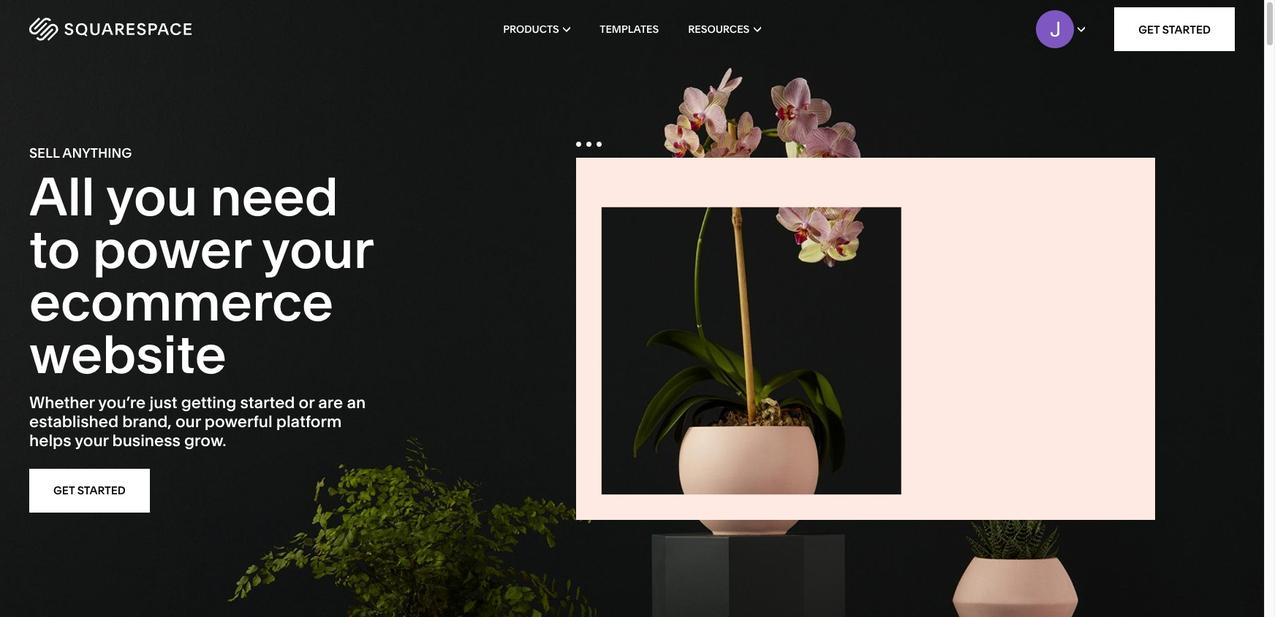 Task type: describe. For each thing, give the bounding box(es) containing it.
1 vertical spatial get started link
[[29, 469, 150, 513]]

whether
[[29, 393, 95, 413]]

grow.
[[184, 432, 226, 451]]

1 vertical spatial get started
[[53, 484, 126, 498]]

templates link
[[600, 0, 659, 58]]

website
[[29, 322, 227, 387]]

1 horizontal spatial get started link
[[1115, 7, 1235, 51]]

resources button
[[688, 0, 761, 58]]

helps
[[29, 432, 71, 451]]

whether you're just getting started or are an established brand, our powerful platform helps your business grow.
[[29, 393, 366, 451]]

all
[[29, 164, 95, 229]]

templates
[[600, 23, 659, 36]]

getting
[[181, 393, 236, 413]]

0 horizontal spatial get
[[53, 484, 75, 498]]

products button
[[503, 0, 571, 58]]

are
[[318, 393, 343, 413]]

1 horizontal spatial started
[[1163, 22, 1211, 36]]



Task type: vqa. For each thing, say whether or not it's contained in the screenshot.
brand, on the left bottom of page
yes



Task type: locate. For each thing, give the bounding box(es) containing it.
0 horizontal spatial started
[[77, 484, 126, 498]]

or
[[299, 393, 315, 413]]

your inside sell anything all you need to power your ecommerce website
[[262, 217, 373, 281]]

1 horizontal spatial your
[[262, 217, 373, 281]]

website template image
[[576, 142, 1155, 521]]

brand,
[[122, 412, 172, 432]]

1 vertical spatial get
[[53, 484, 75, 498]]

0 vertical spatial get
[[1139, 22, 1160, 36]]

your inside whether you're just getting started or are an established brand, our powerful platform helps your business grow.
[[75, 432, 109, 451]]

to
[[29, 217, 80, 281]]

power
[[92, 217, 251, 281]]

squarespace logo link
[[29, 18, 270, 41]]

sell
[[29, 145, 60, 162]]

your
[[262, 217, 373, 281], [75, 432, 109, 451]]

1 vertical spatial your
[[75, 432, 109, 451]]

get started link
[[1115, 7, 1235, 51], [29, 469, 150, 513]]

1 horizontal spatial get started
[[1139, 22, 1211, 36]]

you're
[[98, 393, 146, 413]]

products
[[503, 23, 559, 36]]

you
[[106, 164, 198, 229]]

anything
[[62, 145, 132, 162]]

business
[[112, 432, 181, 451]]

established
[[29, 412, 118, 432]]

0 vertical spatial started
[[1163, 22, 1211, 36]]

squarespace logo image
[[29, 18, 192, 41]]

started
[[1163, 22, 1211, 36], [77, 484, 126, 498]]

resources
[[688, 23, 750, 36]]

ecommerce
[[29, 270, 334, 334]]

platform
[[276, 412, 342, 432]]

0 horizontal spatial get started link
[[29, 469, 150, 513]]

1 vertical spatial started
[[77, 484, 126, 498]]

an
[[347, 393, 366, 413]]

get
[[1139, 22, 1160, 36], [53, 484, 75, 498]]

powerful
[[205, 412, 272, 432]]

0 vertical spatial get started link
[[1115, 7, 1235, 51]]

our
[[175, 412, 201, 432]]

0 horizontal spatial your
[[75, 432, 109, 451]]

1 horizontal spatial get
[[1139, 22, 1160, 36]]

started
[[240, 393, 295, 413]]

get started
[[1139, 22, 1211, 36], [53, 484, 126, 498]]

just
[[149, 393, 177, 413]]

need
[[210, 164, 339, 229]]

0 horizontal spatial get started
[[53, 484, 126, 498]]

sell anything all you need to power your ecommerce website
[[29, 145, 373, 387]]

0 vertical spatial your
[[262, 217, 373, 281]]

0 vertical spatial get started
[[1139, 22, 1211, 36]]



